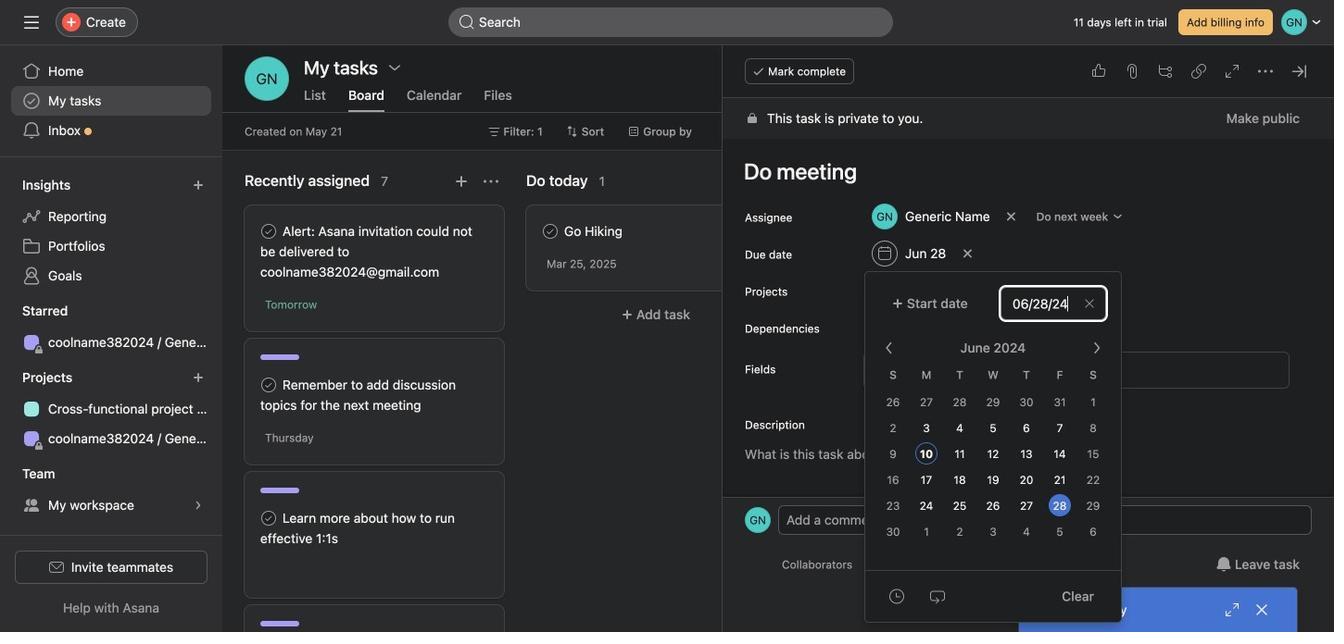 Task type: locate. For each thing, give the bounding box(es) containing it.
2 vertical spatial mark complete image
[[258, 508, 280, 530]]

next month image
[[1090, 341, 1104, 356]]

Mark complete checkbox
[[539, 221, 561, 243], [258, 508, 280, 530]]

attachments: add a file to this task, do meeting image
[[1125, 64, 1140, 79]]

isinverse image
[[460, 15, 474, 30]]

list box
[[448, 7, 893, 37]]

0 vertical spatial gn image
[[256, 57, 278, 101]]

1 vertical spatial mark complete checkbox
[[258, 374, 280, 397]]

0 vertical spatial clear due date image
[[962, 248, 973, 259]]

3 mark complete image from the top
[[258, 508, 280, 530]]

1 vertical spatial gn image
[[750, 508, 766, 534]]

close image
[[1254, 603, 1269, 618]]

2 horizontal spatial gn image
[[867, 554, 884, 576]]

main content
[[723, 98, 1334, 633]]

1 horizontal spatial mark complete checkbox
[[539, 221, 561, 243]]

2 vertical spatial gn image
[[867, 554, 884, 576]]

0 vertical spatial mark complete image
[[258, 221, 280, 243]]

0 vertical spatial mark complete checkbox
[[258, 221, 280, 243]]

clear due date image
[[962, 248, 973, 259], [1084, 298, 1095, 309]]

1 vertical spatial mark complete image
[[258, 374, 280, 397]]

Mark complete checkbox
[[258, 221, 280, 243], [258, 374, 280, 397]]

starred element
[[0, 295, 222, 361]]

1 horizontal spatial gn image
[[750, 508, 766, 534]]

0 horizontal spatial gn image
[[256, 57, 278, 101]]

0 horizontal spatial clear due date image
[[962, 248, 973, 259]]

hide sidebar image
[[24, 15, 39, 30]]

0 horizontal spatial mark complete checkbox
[[258, 508, 280, 530]]

0 vertical spatial mark complete checkbox
[[539, 221, 561, 243]]

show options image
[[387, 60, 402, 75]]

1 mark complete image from the top
[[258, 221, 280, 243]]

gn image
[[256, 57, 278, 101], [750, 508, 766, 534], [867, 554, 884, 576]]

mark complete image
[[258, 221, 280, 243], [258, 374, 280, 397], [258, 508, 280, 530]]

1 horizontal spatial clear due date image
[[1084, 298, 1095, 309]]

close details image
[[1292, 64, 1306, 79]]



Task type: vqa. For each thing, say whether or not it's contained in the screenshot.
Settings button
no



Task type: describe. For each thing, give the bounding box(es) containing it.
see details, my workspace image
[[193, 500, 204, 511]]

do meeting dialog
[[723, 45, 1334, 633]]

full screen image
[[1225, 64, 1240, 79]]

1 vertical spatial clear due date image
[[1084, 298, 1095, 309]]

global element
[[0, 45, 222, 157]]

teams element
[[0, 458, 222, 524]]

more actions for this task image
[[1258, 64, 1273, 79]]

remove assignee image
[[1006, 211, 1017, 222]]

Due date text field
[[1001, 287, 1106, 321]]

1 vertical spatial mark complete checkbox
[[258, 508, 280, 530]]

more section actions image
[[484, 174, 498, 189]]

expand elementary image
[[1225, 603, 1240, 618]]

mark complete image
[[539, 221, 561, 243]]

copy task link image
[[1191, 64, 1206, 79]]

add subtask image
[[1158, 64, 1173, 79]]

previous month image
[[882, 341, 897, 356]]

add task image
[[454, 174, 469, 189]]

2 mark complete image from the top
[[258, 374, 280, 397]]

add time image
[[889, 590, 904, 605]]

0 likes. click to like this task image
[[1091, 64, 1106, 79]]

new project or portfolio image
[[193, 372, 204, 384]]

Task Name text field
[[732, 150, 1312, 193]]

set to repeat image
[[930, 590, 945, 605]]

new insights image
[[193, 180, 204, 191]]

insights element
[[0, 169, 222, 295]]

projects element
[[0, 361, 222, 458]]

2 mark complete checkbox from the top
[[258, 374, 280, 397]]

1 mark complete checkbox from the top
[[258, 221, 280, 243]]



